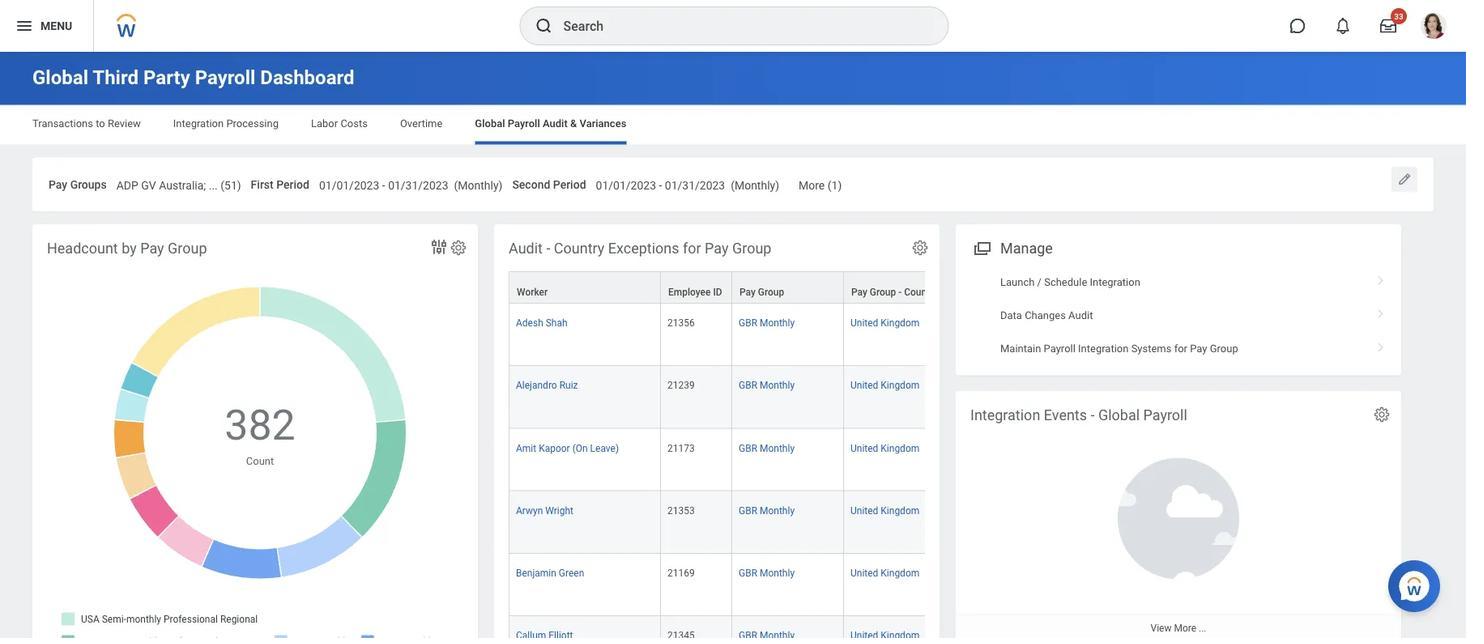 Task type: locate. For each thing, give the bounding box(es) containing it.
monthly for 21173
[[760, 442, 795, 454]]

variances
[[580, 117, 627, 130]]

0 horizontal spatial 01/01/2023
[[319, 179, 379, 192]]

1 horizontal spatial period
[[553, 178, 586, 191]]

country up worker popup button
[[554, 240, 605, 257]]

gbr monthly for 21173
[[739, 442, 795, 454]]

data changes audit link
[[956, 299, 1402, 332]]

0 horizontal spatial ...
[[209, 179, 218, 192]]

for up the employee id popup button
[[683, 240, 701, 257]]

382 button
[[225, 397, 298, 454]]

australia;
[[159, 179, 206, 192]]

gbr monthly link for 21353
[[739, 502, 795, 516]]

2 (monthly) from the left
[[731, 179, 779, 192]]

5 row from the top
[[509, 491, 1460, 554]]

3 row from the top
[[509, 366, 1460, 428]]

21353
[[668, 505, 695, 516]]

audit for global
[[543, 117, 568, 130]]

3 monthly from the top
[[760, 442, 795, 454]]

group inside pay group popup button
[[758, 286, 785, 298]]

1 horizontal spatial country
[[904, 286, 939, 298]]

5 united kingdom from the top
[[851, 567, 920, 579]]

united kingdom for 21173
[[851, 442, 920, 454]]

3 gbr from the top
[[739, 442, 758, 454]]

more right the view
[[1174, 623, 1197, 634]]

united kingdom link for 21353
[[851, 502, 920, 516]]

0 horizontal spatial global
[[32, 66, 88, 89]]

- inside text field
[[659, 179, 662, 192]]

(monthly) inside text field
[[731, 179, 779, 192]]

2 kingdom from the top
[[881, 380, 920, 391]]

integration processing
[[173, 117, 279, 130]]

integration events - global payroll element
[[956, 392, 1402, 638]]

integration
[[173, 117, 224, 130], [1090, 276, 1141, 288], [1078, 343, 1129, 355], [971, 407, 1041, 424]]

1 row from the top
[[509, 271, 1460, 304]]

2 vertical spatial audit
[[1069, 309, 1093, 321]]

1 vertical spatial chevron right image
[[1371, 304, 1392, 320]]

kapoor
[[539, 442, 570, 454]]

united kingdom for 21239
[[851, 380, 920, 391]]

chevron right image inside maintain payroll integration systems for pay group link
[[1371, 337, 1392, 353]]

payroll down data changes audit
[[1044, 343, 1076, 355]]

0 vertical spatial more
[[799, 179, 825, 192]]

(monthly) for first period
[[454, 179, 503, 192]]

gbr monthly link for 21169
[[739, 564, 795, 579]]

0 vertical spatial chevron right image
[[1371, 270, 1392, 286]]

... left (51)
[[209, 179, 218, 192]]

... inside text field
[[209, 179, 218, 192]]

pay right pay group column header
[[852, 286, 868, 298]]

5 united from the top
[[851, 567, 879, 579]]

monthly for 21169
[[760, 567, 795, 579]]

united kingdom link
[[851, 314, 920, 328], [851, 376, 920, 391], [851, 439, 920, 454], [851, 502, 920, 516], [851, 564, 920, 579]]

payroll up the integration processing
[[195, 66, 256, 89]]

gbr monthly
[[739, 317, 795, 328], [739, 380, 795, 391], [739, 442, 795, 454], [739, 505, 795, 516], [739, 567, 795, 579]]

kingdom
[[881, 317, 920, 328], [881, 380, 920, 391], [881, 442, 920, 454], [881, 505, 920, 516], [881, 567, 920, 579]]

united
[[851, 317, 879, 328], [851, 380, 879, 391], [851, 442, 879, 454], [851, 505, 879, 516], [851, 567, 879, 579]]

pay inside popup button
[[740, 286, 756, 298]]

configure integration events - global payroll image
[[1373, 406, 1391, 424]]

alejandro ruiz link
[[516, 376, 578, 391]]

2 united from the top
[[851, 380, 879, 391]]

period right second at the left top of page
[[553, 178, 586, 191]]

2 united kingdom link from the top
[[851, 376, 920, 391]]

pay inside popup button
[[852, 286, 868, 298]]

5 kingdom from the top
[[881, 567, 920, 579]]

2 gbr monthly link from the top
[[739, 376, 795, 391]]

21169
[[668, 567, 695, 579]]

pay group - country
[[852, 286, 939, 298]]

1 vertical spatial global
[[475, 117, 505, 130]]

...
[[209, 179, 218, 192], [1199, 623, 1207, 634]]

01/31/2023 for first period
[[388, 179, 449, 192]]

0 horizontal spatial more
[[799, 179, 825, 192]]

(monthly) inside text box
[[454, 179, 503, 192]]

labor
[[311, 117, 338, 130]]

united for 21239
[[851, 380, 879, 391]]

0 vertical spatial for
[[683, 240, 701, 257]]

2 vertical spatial chevron right image
[[1371, 337, 1392, 353]]

gbr for 21353
[[739, 505, 758, 516]]

0 vertical spatial audit
[[543, 117, 568, 130]]

4 gbr monthly link from the top
[[739, 502, 795, 516]]

gbr for 21356
[[739, 317, 758, 328]]

4 united kingdom link from the top
[[851, 502, 920, 516]]

0 horizontal spatial country
[[554, 240, 605, 257]]

(monthly) left more (1)
[[731, 179, 779, 192]]

1 01/01/2023 - 01/31/2023  (monthly) from the left
[[319, 179, 503, 192]]

gbr right the 21173
[[739, 442, 758, 454]]

headcount by pay group element
[[32, 225, 478, 638]]

1 vertical spatial ...
[[1199, 623, 1207, 634]]

global right events
[[1099, 407, 1140, 424]]

gbr for 21169
[[739, 567, 758, 579]]

01/01/2023 for first period
[[319, 179, 379, 192]]

6 row from the top
[[509, 554, 1460, 616]]

1 horizontal spatial 01/01/2023 - 01/31/2023  (monthly)
[[596, 179, 779, 192]]

pay group button
[[732, 272, 843, 302]]

01/01/2023 up audit - country exceptions for pay group
[[596, 179, 656, 192]]

country down the configure audit - country exceptions for pay group image at the right of page
[[904, 286, 939, 298]]

(monthly) left second at the left top of page
[[454, 179, 503, 192]]

ruiz
[[560, 380, 578, 391]]

(monthly)
[[454, 179, 503, 192], [731, 179, 779, 192]]

row containing benjamin green
[[509, 554, 1460, 616]]

chevron right image inside data changes audit "link"
[[1371, 304, 1392, 320]]

1 01/31/2023 from the left
[[388, 179, 449, 192]]

list containing launch / schedule integration
[[956, 265, 1402, 366]]

country
[[554, 240, 605, 257], [904, 286, 939, 298]]

gbr monthly link for 21356
[[739, 314, 795, 328]]

382 main content
[[0, 52, 1467, 638]]

gbr monthly for 21169
[[739, 567, 795, 579]]

21173
[[668, 442, 695, 454]]

global for global third party payroll dashboard
[[32, 66, 88, 89]]

tab list containing transactions to review
[[16, 106, 1450, 145]]

audit down launch / schedule integration
[[1069, 309, 1093, 321]]

5 gbr monthly from the top
[[739, 567, 795, 579]]

01/01/2023 - 01/31/2023  (monthly)
[[319, 179, 503, 192], [596, 179, 779, 192]]

more left (1)
[[799, 179, 825, 192]]

global up transactions
[[32, 66, 88, 89]]

gbr right 21239
[[739, 380, 758, 391]]

adesh shah
[[516, 317, 568, 328]]

4 row from the top
[[509, 428, 1460, 491]]

... right the view
[[1199, 623, 1207, 634]]

3 kingdom from the top
[[881, 442, 920, 454]]

kingdom for 21169
[[881, 567, 920, 579]]

list inside 382 main content
[[956, 265, 1402, 366]]

3 gbr monthly link from the top
[[739, 439, 795, 454]]

01/31/2023 inside text box
[[388, 179, 449, 192]]

2 period from the left
[[553, 178, 586, 191]]

payroll down maintain payroll integration systems for pay group link on the right bottom
[[1144, 407, 1188, 424]]

payroll inside maintain payroll integration systems for pay group link
[[1044, 343, 1076, 355]]

5 gbr monthly link from the top
[[739, 564, 795, 579]]

More (1) text field
[[799, 169, 842, 197]]

1 horizontal spatial more
[[1174, 623, 1197, 634]]

2 chevron right image from the top
[[1371, 304, 1392, 320]]

1 united kingdom link from the top
[[851, 314, 920, 328]]

2 gbr from the top
[[739, 380, 758, 391]]

33
[[1395, 11, 1404, 21]]

manage
[[1001, 240, 1053, 257]]

0 vertical spatial global
[[32, 66, 88, 89]]

adp gv australia; ... (51)
[[116, 179, 241, 192]]

gbr for 21239
[[739, 380, 758, 391]]

0 vertical spatial ...
[[209, 179, 218, 192]]

3 gbr monthly from the top
[[739, 442, 795, 454]]

gbr down 'pay group'
[[739, 317, 758, 328]]

1 horizontal spatial global
[[475, 117, 505, 130]]

audit - country exceptions for pay group
[[509, 240, 772, 257]]

worker button
[[510, 272, 660, 302]]

configure and view chart data image
[[429, 238, 449, 257]]

by
[[122, 240, 137, 257]]

audit left &
[[543, 117, 568, 130]]

0 horizontal spatial 01/31/2023
[[388, 179, 449, 192]]

row containing worker
[[509, 271, 1460, 304]]

1 kingdom from the top
[[881, 317, 920, 328]]

first period
[[251, 178, 309, 191]]

events
[[1044, 407, 1087, 424]]

global inside tab list
[[475, 117, 505, 130]]

audit inside "link"
[[1069, 309, 1093, 321]]

monthly for 21353
[[760, 505, 795, 516]]

1 01/01/2023 from the left
[[319, 179, 379, 192]]

1 gbr monthly from the top
[[739, 317, 795, 328]]

1 (monthly) from the left
[[454, 179, 503, 192]]

row containing adesh shah
[[509, 303, 1460, 366]]

row
[[509, 271, 1460, 304], [509, 303, 1460, 366], [509, 366, 1460, 428], [509, 428, 1460, 491], [509, 491, 1460, 554], [509, 554, 1460, 616], [509, 616, 1460, 638]]

tab list
[[16, 106, 1450, 145]]

arwyn wright link
[[516, 502, 574, 516]]

01/01/2023 - 01/31/2023  (monthly) for second period
[[596, 179, 779, 192]]

1 horizontal spatial (monthly)
[[731, 179, 779, 192]]

2 01/31/2023 from the left
[[665, 179, 725, 192]]

pay right "id" in the left of the page
[[740, 286, 756, 298]]

for inside maintain payroll integration systems for pay group link
[[1175, 343, 1188, 355]]

justify image
[[15, 16, 34, 36]]

for right systems
[[1175, 343, 1188, 355]]

global right overtime
[[475, 117, 505, 130]]

united kingdom for 21356
[[851, 317, 920, 328]]

1 gbr from the top
[[739, 317, 758, 328]]

2 01/01/2023 from the left
[[596, 179, 656, 192]]

01/31/2023 inside text field
[[665, 179, 725, 192]]

monthly
[[760, 317, 795, 328], [760, 380, 795, 391], [760, 442, 795, 454], [760, 505, 795, 516], [760, 567, 795, 579]]

employee id button
[[661, 272, 732, 302]]

1 chevron right image from the top
[[1371, 270, 1392, 286]]

01/01/2023 - 01/31/2023  (monthly) up exceptions
[[596, 179, 779, 192]]

3 united from the top
[[851, 442, 879, 454]]

list
[[956, 265, 1402, 366]]

launch
[[1001, 276, 1035, 288]]

4 gbr from the top
[[739, 505, 758, 516]]

0 horizontal spatial (monthly)
[[454, 179, 503, 192]]

0 horizontal spatial period
[[276, 178, 309, 191]]

period right first
[[276, 178, 309, 191]]

id
[[713, 286, 722, 298]]

for for exceptions
[[683, 240, 701, 257]]

united kingdom link for 21356
[[851, 314, 920, 328]]

1 vertical spatial for
[[1175, 343, 1188, 355]]

for inside audit - country exceptions for pay group element
[[683, 240, 701, 257]]

0 horizontal spatial 01/01/2023 - 01/31/2023  (monthly)
[[319, 179, 503, 192]]

gbr right the 21169
[[739, 567, 758, 579]]

integration events - global payroll
[[971, 407, 1188, 424]]

labor costs
[[311, 117, 368, 130]]

5 united kingdom link from the top
[[851, 564, 920, 579]]

01/01/2023 inside text field
[[596, 179, 656, 192]]

more inside integration events - global payroll element
[[1174, 623, 1197, 634]]

5 monthly from the top
[[760, 567, 795, 579]]

chevron right image inside launch / schedule integration link
[[1371, 270, 1392, 286]]

2 gbr monthly from the top
[[739, 380, 795, 391]]

1 united from the top
[[851, 317, 879, 328]]

01/31/2023 for second period
[[665, 179, 725, 192]]

01/01/2023 - 01/31/2023  (monthly) down overtime
[[319, 179, 503, 192]]

chevron right image
[[1371, 270, 1392, 286], [1371, 304, 1392, 320], [1371, 337, 1392, 353]]

second
[[512, 178, 550, 191]]

gbr monthly link
[[739, 314, 795, 328], [739, 376, 795, 391], [739, 439, 795, 454], [739, 502, 795, 516], [739, 564, 795, 579]]

1 horizontal spatial 01/01/2023
[[596, 179, 656, 192]]

pay
[[49, 178, 67, 191], [140, 240, 164, 257], [705, 240, 729, 257], [740, 286, 756, 298], [852, 286, 868, 298], [1190, 343, 1208, 355]]

payroll
[[195, 66, 256, 89], [508, 117, 540, 130], [1044, 343, 1076, 355], [1144, 407, 1188, 424]]

5 gbr from the top
[[739, 567, 758, 579]]

4 kingdom from the top
[[881, 505, 920, 516]]

worker column header
[[509, 271, 661, 304]]

1 gbr monthly link from the top
[[739, 314, 795, 328]]

group
[[168, 240, 207, 257], [732, 240, 772, 257], [758, 286, 785, 298], [870, 286, 896, 298], [1210, 343, 1239, 355]]

01/01/2023 inside text box
[[319, 179, 379, 192]]

3 united kingdom from the top
[[851, 442, 920, 454]]

gbr monthly for 21353
[[739, 505, 795, 516]]

chevron right image for systems
[[1371, 337, 1392, 353]]

kingdom for 21356
[[881, 317, 920, 328]]

global
[[32, 66, 88, 89], [475, 117, 505, 130], [1099, 407, 1140, 424]]

0 horizontal spatial for
[[683, 240, 701, 257]]

1 horizontal spatial 01/31/2023
[[665, 179, 725, 192]]

adesh
[[516, 317, 543, 328]]

3 united kingdom link from the top
[[851, 439, 920, 454]]

1 vertical spatial more
[[1174, 623, 1197, 634]]

audit up worker at top left
[[509, 240, 543, 257]]

1 horizontal spatial for
[[1175, 343, 1188, 355]]

2 row from the top
[[509, 303, 1460, 366]]

data
[[1001, 309, 1022, 321]]

processing
[[226, 117, 279, 130]]

1 vertical spatial country
[[904, 286, 939, 298]]

pay up "id" in the left of the page
[[705, 240, 729, 257]]

monthly for 21239
[[760, 380, 795, 391]]

gbr monthly for 21356
[[739, 317, 795, 328]]

global third party payroll dashboard
[[32, 66, 355, 89]]

kingdom for 21353
[[881, 505, 920, 516]]

audit - country exceptions for pay group element
[[494, 225, 1460, 638]]

01/31/2023
[[388, 179, 449, 192], [665, 179, 725, 192]]

more
[[799, 179, 825, 192], [1174, 623, 1197, 634]]

4 united from the top
[[851, 505, 879, 516]]

payroll inside integration events - global payroll element
[[1144, 407, 1188, 424]]

audit
[[543, 117, 568, 130], [509, 240, 543, 257], [1069, 309, 1093, 321]]

united for 21169
[[851, 567, 879, 579]]

4 gbr monthly from the top
[[739, 505, 795, 516]]

01/01/2023
[[319, 179, 379, 192], [596, 179, 656, 192]]

4 united kingdom from the top
[[851, 505, 920, 516]]

maintain payroll integration systems for pay group link
[[956, 332, 1402, 366]]

2 united kingdom from the top
[[851, 380, 920, 391]]

3 chevron right image from the top
[[1371, 337, 1392, 353]]

1 monthly from the top
[[760, 317, 795, 328]]

01/01/2023 down costs
[[319, 179, 379, 192]]

amit
[[516, 442, 537, 454]]

2 monthly from the top
[[760, 380, 795, 391]]

2 horizontal spatial global
[[1099, 407, 1140, 424]]

2 01/01/2023 - 01/31/2023  (monthly) from the left
[[596, 179, 779, 192]]

adp
[[116, 179, 138, 192]]

1 period from the left
[[276, 178, 309, 191]]

1 united kingdom from the top
[[851, 317, 920, 328]]

gbr right 21353
[[739, 505, 758, 516]]

headcount by pay group
[[47, 240, 207, 257]]

2 vertical spatial global
[[1099, 407, 1140, 424]]

second period
[[512, 178, 586, 191]]

first
[[251, 178, 274, 191]]

1 horizontal spatial ...
[[1199, 623, 1207, 634]]

united kingdom
[[851, 317, 920, 328], [851, 380, 920, 391], [851, 442, 920, 454], [851, 505, 920, 516], [851, 567, 920, 579]]

4 monthly from the top
[[760, 505, 795, 516]]



Task type: vqa. For each thing, say whether or not it's contained in the screenshot.
bottom OPTION GROUP
no



Task type: describe. For each thing, give the bounding box(es) containing it.
united for 21353
[[851, 505, 879, 516]]

united kingdom link for 21239
[[851, 376, 920, 391]]

row containing arwyn wright
[[509, 491, 1460, 554]]

view more ... link
[[956, 614, 1402, 638]]

group inside pay group - country popup button
[[870, 286, 896, 298]]

period for first period
[[276, 178, 309, 191]]

01/01/2023 for second period
[[596, 179, 656, 192]]

- inside text box
[[382, 179, 385, 192]]

Search Workday  search field
[[564, 8, 915, 44]]

kingdom for 21173
[[881, 442, 920, 454]]

launch / schedule integration link
[[956, 265, 1402, 299]]

changes
[[1025, 309, 1066, 321]]

pay groups element
[[116, 168, 241, 198]]

row containing alejandro ruiz
[[509, 366, 1460, 428]]

kingdom for 21239
[[881, 380, 920, 391]]

group inside maintain payroll integration systems for pay group link
[[1210, 343, 1239, 355]]

arwyn wright
[[516, 505, 574, 516]]

review
[[108, 117, 141, 130]]

worker
[[517, 286, 548, 298]]

united kingdom link for 21173
[[851, 439, 920, 454]]

green
[[559, 567, 584, 579]]

arwyn
[[516, 505, 543, 516]]

maintain
[[1001, 343, 1041, 355]]

for for systems
[[1175, 343, 1188, 355]]

benjamin
[[516, 567, 557, 579]]

first period element
[[319, 168, 503, 198]]

382
[[225, 401, 296, 450]]

exceptions
[[608, 240, 679, 257]]

monthly for 21356
[[760, 317, 795, 328]]

overtime
[[400, 117, 443, 130]]

schedule
[[1045, 276, 1088, 288]]

united for 21356
[[851, 317, 879, 328]]

1 vertical spatial audit
[[509, 240, 543, 257]]

view more ...
[[1151, 623, 1207, 634]]

amit kapoor (on leave)
[[516, 442, 619, 454]]

/
[[1038, 276, 1042, 288]]

systems
[[1132, 343, 1172, 355]]

amit kapoor (on leave) link
[[516, 439, 619, 454]]

21239
[[668, 380, 695, 391]]

integration left systems
[[1078, 343, 1129, 355]]

pay left groups
[[49, 178, 67, 191]]

headcount
[[47, 240, 118, 257]]

benjamin green
[[516, 567, 584, 579]]

employee id
[[668, 286, 722, 298]]

pay group - country button
[[844, 272, 980, 302]]

ADP GV Australia; ... (51) text field
[[116, 169, 241, 197]]

382 count
[[225, 401, 296, 468]]

alejandro ruiz
[[516, 380, 578, 391]]

search image
[[534, 16, 554, 36]]

alejandro
[[516, 380, 557, 391]]

... inside integration events - global payroll element
[[1199, 623, 1207, 634]]

united kingdom for 21353
[[851, 505, 920, 516]]

integration down global third party payroll dashboard
[[173, 117, 224, 130]]

more inside text box
[[799, 179, 825, 192]]

01/01/2023 - 01/31/2023  (Monthly) text field
[[319, 169, 503, 197]]

(51)
[[221, 179, 241, 192]]

audit for data
[[1069, 309, 1093, 321]]

shah
[[546, 317, 568, 328]]

row containing amit kapoor (on leave)
[[509, 428, 1460, 491]]

country inside popup button
[[904, 286, 939, 298]]

01/01/2023 - 01/31/2023  (monthly) for first period
[[319, 179, 503, 192]]

employee id column header
[[661, 271, 732, 304]]

01/01/2023 - 01/31/2023  (Monthly) text field
[[596, 169, 779, 197]]

integration right schedule
[[1090, 276, 1141, 288]]

united kingdom link for 21169
[[851, 564, 920, 579]]

period for second period
[[553, 178, 586, 191]]

second period element
[[596, 168, 779, 198]]

united for 21173
[[851, 442, 879, 454]]

view
[[1151, 623, 1172, 634]]

gbr monthly link for 21173
[[739, 439, 795, 454]]

menu
[[41, 19, 72, 33]]

gbr monthly for 21239
[[739, 380, 795, 391]]

pay down data changes audit "link"
[[1190, 343, 1208, 355]]

party
[[143, 66, 190, 89]]

to
[[96, 117, 105, 130]]

groups
[[70, 178, 107, 191]]

(monthly) for second period
[[731, 179, 779, 192]]

pay group column header
[[732, 271, 844, 304]]

21356
[[668, 317, 695, 328]]

benjamin green link
[[516, 564, 584, 579]]

pay group
[[740, 286, 785, 298]]

menu button
[[0, 0, 93, 52]]

&
[[570, 117, 577, 130]]

configure headcount by pay group image
[[450, 239, 468, 257]]

transactions to review
[[32, 117, 141, 130]]

- inside popup button
[[899, 286, 902, 298]]

more (1)
[[799, 179, 842, 192]]

leave)
[[590, 442, 619, 454]]

global for global payroll audit & variances
[[475, 117, 505, 130]]

pay right by
[[140, 240, 164, 257]]

adesh shah link
[[516, 314, 568, 328]]

pay groups
[[49, 178, 107, 191]]

inbox large image
[[1381, 18, 1397, 34]]

notifications large image
[[1335, 18, 1351, 34]]

payroll left &
[[508, 117, 540, 130]]

transactions
[[32, 117, 93, 130]]

7 row from the top
[[509, 616, 1460, 638]]

integration left events
[[971, 407, 1041, 424]]

tab list inside 382 main content
[[16, 106, 1450, 145]]

third
[[93, 66, 139, 89]]

0 vertical spatial country
[[554, 240, 605, 257]]

gv
[[141, 179, 156, 192]]

33 button
[[1371, 8, 1407, 44]]

group inside headcount by pay group element
[[168, 240, 207, 257]]

configure audit - country exceptions for pay group image
[[912, 239, 929, 257]]

wright
[[546, 505, 574, 516]]

employee
[[668, 286, 711, 298]]

dashboard
[[260, 66, 355, 89]]

(1)
[[828, 179, 842, 192]]

launch / schedule integration
[[1001, 276, 1141, 288]]

edit image
[[1397, 171, 1413, 188]]

menu banner
[[0, 0, 1467, 52]]

profile logan mcneil image
[[1421, 13, 1447, 42]]

chevron right image for integration
[[1371, 270, 1392, 286]]

(on
[[573, 442, 588, 454]]

costs
[[341, 117, 368, 130]]

count
[[246, 455, 274, 468]]

united kingdom for 21169
[[851, 567, 920, 579]]

gbr monthly link for 21239
[[739, 376, 795, 391]]

data changes audit
[[1001, 309, 1093, 321]]

global payroll audit & variances
[[475, 117, 627, 130]]

gbr for 21173
[[739, 442, 758, 454]]

maintain payroll integration systems for pay group
[[1001, 343, 1239, 355]]

menu group image
[[971, 237, 993, 259]]



